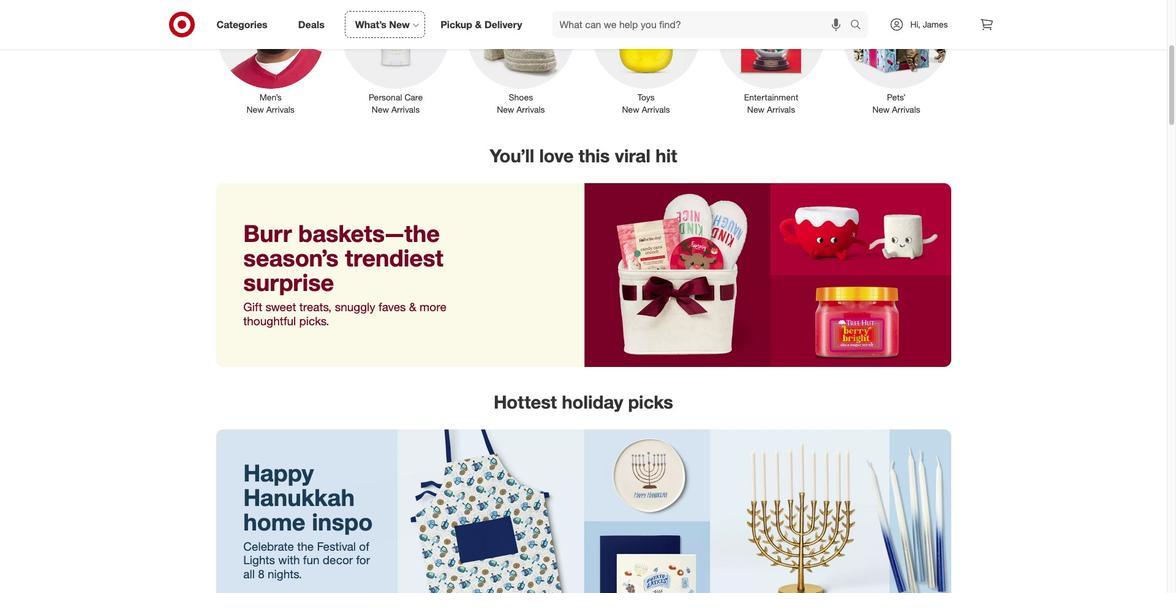 Task type: describe. For each thing, give the bounding box(es) containing it.
of
[[359, 539, 369, 553]]

love
[[540, 145, 574, 167]]

new for shoes new arrivals
[[497, 104, 514, 115]]

snuggly
[[335, 300, 376, 314]]

home
[[244, 508, 306, 536]]

hi, james
[[911, 19, 948, 29]]

arrivals for shoes new arrivals
[[517, 104, 545, 115]]

toys
[[638, 92, 655, 102]]

care
[[405, 92, 423, 102]]

for
[[356, 553, 370, 567]]

hi,
[[911, 19, 921, 29]]

new for entertainment new arrivals
[[748, 104, 765, 115]]

men's new arrivals
[[247, 92, 295, 115]]

arrivals for men's new arrivals
[[266, 104, 295, 115]]

holiday
[[562, 391, 624, 413]]

new for what's new
[[389, 18, 410, 30]]

this
[[579, 145, 610, 167]]

search button
[[845, 11, 875, 40]]

hit
[[656, 145, 678, 167]]

hanukkah
[[244, 483, 355, 512]]

entertainment new arrivals
[[744, 92, 799, 115]]

burr baskets—the season's trendiest surprise gift sweet treats, snuggly faves & more thoughtful picks.
[[244, 220, 447, 328]]

what's new
[[355, 18, 410, 30]]

lights
[[244, 553, 275, 567]]

categories link
[[206, 11, 283, 38]]

you'll love this viral hit
[[490, 145, 678, 167]]

viral
[[615, 145, 651, 167]]

arrivals for pets' new arrivals
[[893, 104, 921, 115]]

james
[[923, 19, 948, 29]]

pickup
[[441, 18, 473, 30]]

decor
[[323, 553, 353, 567]]

fun
[[303, 553, 320, 567]]

baskets—the
[[299, 220, 440, 248]]

nights.
[[268, 567, 302, 581]]

inspo
[[312, 508, 373, 536]]

happy
[[244, 459, 314, 487]]

deals link
[[288, 11, 340, 38]]

new for toys new arrivals
[[622, 104, 640, 115]]

all
[[244, 567, 255, 581]]

pets'
[[888, 92, 906, 102]]

new for pets' new arrivals
[[873, 104, 890, 115]]

festival
[[317, 539, 356, 553]]

shoes
[[509, 92, 533, 102]]

pets' new arrivals
[[873, 92, 921, 115]]



Task type: locate. For each thing, give the bounding box(es) containing it.
1 vertical spatial &
[[409, 300, 417, 314]]

what's new link
[[345, 11, 425, 38]]

& inside pickup & delivery link
[[475, 18, 482, 30]]

the
[[297, 539, 314, 553]]

new down entertainment
[[748, 104, 765, 115]]

celebrate
[[244, 539, 294, 553]]

gift
[[244, 300, 262, 314]]

categories
[[217, 18, 268, 30]]

pickup & delivery
[[441, 18, 523, 30]]

new down personal on the top of the page
[[372, 104, 389, 115]]

new inside toys new arrivals
[[622, 104, 640, 115]]

what's
[[355, 18, 387, 30]]

sweet
[[266, 300, 296, 314]]

picks.
[[299, 314, 330, 328]]

arrivals down entertainment
[[767, 104, 796, 115]]

arrivals inside men's new arrivals
[[266, 104, 295, 115]]

season's
[[244, 244, 339, 272]]

deals
[[298, 18, 325, 30]]

men's
[[260, 92, 282, 102]]

arrivals down men's
[[266, 104, 295, 115]]

2 arrivals from the left
[[392, 104, 420, 115]]

arrivals inside toys new arrivals
[[642, 104, 670, 115]]

6 arrivals from the left
[[893, 104, 921, 115]]

faves
[[379, 300, 406, 314]]

arrivals down shoes
[[517, 104, 545, 115]]

new down toys at the right top of the page
[[622, 104, 640, 115]]

5 arrivals from the left
[[767, 104, 796, 115]]

thoughtful
[[244, 314, 296, 328]]

new inside men's new arrivals
[[247, 104, 264, 115]]

hottest holiday picks
[[494, 391, 674, 413]]

new inside "pets' new arrivals"
[[873, 104, 890, 115]]

personal
[[369, 92, 402, 102]]

hottest
[[494, 391, 557, 413]]

happy hanukkah home inspo celebrate the festival of lights with fun decor for all 8 nights.
[[244, 459, 373, 581]]

new down men's
[[247, 104, 264, 115]]

new down shoes
[[497, 104, 514, 115]]

What can we help you find? suggestions appear below search field
[[553, 11, 854, 38]]

arrivals
[[266, 104, 295, 115], [392, 104, 420, 115], [517, 104, 545, 115], [642, 104, 670, 115], [767, 104, 796, 115], [893, 104, 921, 115]]

0 horizontal spatial &
[[409, 300, 417, 314]]

new for men's new arrivals
[[247, 104, 264, 115]]

new inside entertainment new arrivals
[[748, 104, 765, 115]]

3 arrivals from the left
[[517, 104, 545, 115]]

surprise
[[244, 269, 334, 297]]

1 arrivals from the left
[[266, 104, 295, 115]]

delivery
[[485, 18, 523, 30]]

entertainment
[[744, 92, 799, 102]]

1 horizontal spatial &
[[475, 18, 482, 30]]

arrivals down care
[[392, 104, 420, 115]]

arrivals for toys new arrivals
[[642, 104, 670, 115]]

& left the more
[[409, 300, 417, 314]]

pickup & delivery link
[[430, 11, 538, 38]]

picks
[[629, 391, 674, 413]]

you'll
[[490, 145, 535, 167]]

arrivals inside shoes new arrivals
[[517, 104, 545, 115]]

& inside the burr baskets—the season's trendiest surprise gift sweet treats, snuggly faves & more thoughtful picks.
[[409, 300, 417, 314]]

treats,
[[300, 300, 332, 314]]

new down pets'
[[873, 104, 890, 115]]

0 vertical spatial &
[[475, 18, 482, 30]]

shoes new arrivals
[[497, 92, 545, 115]]

arrivals down pets'
[[893, 104, 921, 115]]

burr
[[244, 220, 292, 248]]

&
[[475, 18, 482, 30], [409, 300, 417, 314]]

new right what's
[[389, 18, 410, 30]]

new inside personal care new arrivals
[[372, 104, 389, 115]]

search
[[845, 19, 875, 32]]

4 arrivals from the left
[[642, 104, 670, 115]]

new
[[389, 18, 410, 30], [247, 104, 264, 115], [372, 104, 389, 115], [497, 104, 514, 115], [622, 104, 640, 115], [748, 104, 765, 115], [873, 104, 890, 115]]

8
[[258, 567, 265, 581]]

arrivals inside personal care new arrivals
[[392, 104, 420, 115]]

new inside shoes new arrivals
[[497, 104, 514, 115]]

arrivals inside entertainment new arrivals
[[767, 104, 796, 115]]

more
[[420, 300, 447, 314]]

arrivals for entertainment new arrivals
[[767, 104, 796, 115]]

with
[[278, 553, 300, 567]]

trendiest
[[345, 244, 444, 272]]

arrivals inside "pets' new arrivals"
[[893, 104, 921, 115]]

toys new arrivals
[[622, 92, 670, 115]]

& right pickup at top left
[[475, 18, 482, 30]]

arrivals down toys at the right top of the page
[[642, 104, 670, 115]]

personal care new arrivals
[[369, 92, 423, 115]]



Task type: vqa. For each thing, say whether or not it's contained in the screenshot.
the ready
no



